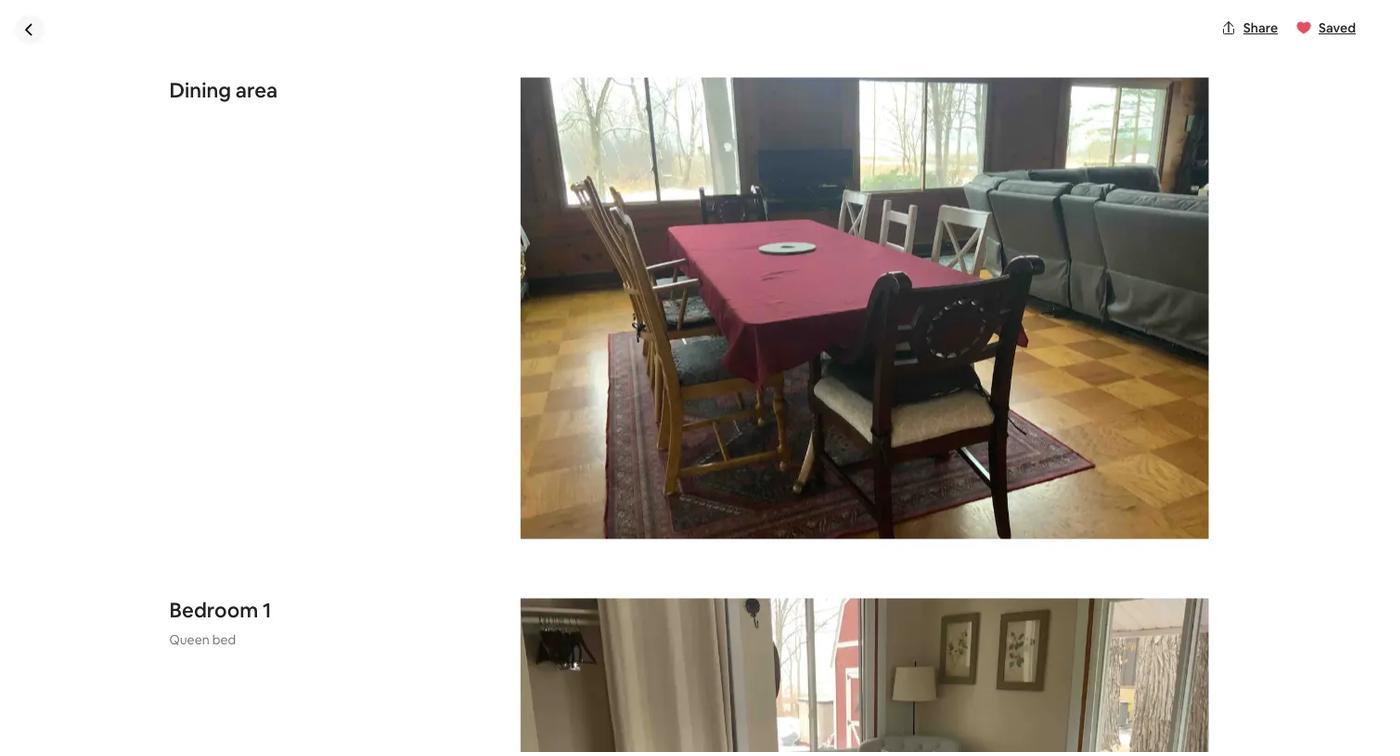 Task type: vqa. For each thing, say whether or not it's contained in the screenshot.
the "Share" button inside PHOTO TOUR dialog
yes



Task type: locate. For each thing, give the bounding box(es) containing it.
4.91 · 260 reviews
[[1080, 629, 1185, 645]]

0 horizontal spatial share
[[1097, 136, 1131, 152]]

1 horizontal spatial ·
[[1107, 629, 1110, 645]]

· right guests
[[234, 629, 238, 648]]

$400 night
[[886, 621, 975, 648]]

1 vertical spatial share button
[[1067, 128, 1139, 160]]

· right 4.91
[[1107, 629, 1110, 645]]

wisconsin,
[[452, 135, 518, 151]]

4.91
[[1080, 629, 1104, 645]]

0 horizontal spatial ·
[[234, 629, 238, 648]]

share button inside photo tour dialog
[[1214, 12, 1286, 44]]

share inside photo tour dialog
[[1244, 19, 1279, 36]]

0 vertical spatial saved
[[1320, 19, 1357, 36]]

saved button
[[1290, 12, 1364, 44], [1143, 128, 1217, 160]]

1st bedroom with queen bed image
[[521, 599, 1209, 752], [521, 599, 1209, 752]]

dining area
[[169, 77, 278, 103]]

1 horizontal spatial share button
[[1214, 12, 1286, 44]]

0 vertical spatial share
[[1244, 19, 1279, 36]]

Start your search search field
[[550, 15, 829, 59]]

1 horizontal spatial saved
[[1320, 19, 1357, 36]]

1 horizontal spatial share
[[1244, 19, 1279, 36]]

living
[[169, 95, 236, 126]]

share
[[1244, 19, 1279, 36], [1097, 136, 1131, 152]]

share for share button corresponding to the leftmost saved button
[[1097, 136, 1131, 152]]

2 · from the left
[[234, 629, 238, 648]]

dream
[[412, 95, 489, 126]]

0 vertical spatial saved button
[[1290, 12, 1364, 44]]

0 horizontal spatial share button
[[1067, 128, 1139, 160]]

1 vertical spatial saved
[[1172, 136, 1209, 152]]

reviews
[[1140, 629, 1185, 645]]

area
[[236, 77, 278, 103]]

1 vertical spatial share
[[1097, 136, 1131, 152]]

0 horizontal spatial saved
[[1172, 136, 1209, 152]]

show all photos
[[1077, 522, 1172, 539]]

all
[[1113, 522, 1126, 539]]

0 vertical spatial share button
[[1214, 12, 1286, 44]]

· inside entire cabin hosted by dori and jack 11 guests ·
[[234, 629, 238, 648]]

photo tour dialog
[[0, 0, 1379, 752]]

entire cabin hosted by dori and jack 11 guests ·
[[169, 597, 522, 648]]

profile element
[[851, 0, 1209, 74]]

dori and jack is a superhost. learn more about dori and jack. image
[[724, 598, 776, 650], [724, 598, 776, 650]]

11
[[169, 629, 182, 648]]

share button for the leftmost saved button
[[1067, 128, 1139, 160]]

1
[[263, 597, 272, 624]]

dining table seats 8 image
[[521, 78, 1209, 539], [521, 78, 1209, 539]]

share button
[[1214, 12, 1286, 44], [1067, 128, 1139, 160]]

1 vertical spatial saved button
[[1143, 128, 1217, 160]]

hosted
[[287, 597, 355, 623]]

·
[[1107, 629, 1110, 645], [234, 629, 238, 648]]

new beach front and hangout image
[[957, 176, 1209, 372]]

saved
[[1320, 19, 1357, 36], [1172, 136, 1209, 152]]

queen
[[169, 631, 210, 648]]

united
[[521, 135, 562, 151]]

saved inside photo tour dialog
[[1320, 19, 1357, 36]]

top of hill hammock, beautiful view and breeze image
[[697, 380, 949, 568]]



Task type: describe. For each thing, give the bounding box(es) containing it.
living the lakehouse dream
[[169, 95, 489, 126]]

states
[[565, 135, 604, 151]]

photos
[[1129, 522, 1172, 539]]

guests
[[185, 629, 231, 648]]

12/9/2023
[[1047, 693, 1108, 710]]

by
[[359, 597, 383, 623]]

saved for the leftmost saved button
[[1172, 136, 1209, 152]]

saved for saved button to the right
[[1320, 19, 1357, 36]]

bedroom 1 queen bed
[[169, 597, 272, 648]]

trevor, wisconsin, united states button
[[408, 132, 604, 154]]

show all photos button
[[1039, 514, 1187, 546]]

cabin
[[230, 597, 283, 623]]

trevor,
[[408, 135, 450, 151]]

share for share button within the photo tour dialog
[[1244, 19, 1279, 36]]

night
[[940, 627, 975, 646]]

lakehouse
[[285, 95, 407, 126]]

260
[[1114, 629, 1137, 645]]

dori
[[387, 597, 428, 623]]

beach swimming area with muck mat, swim mat, kayaks and canoe image
[[957, 380, 1209, 568]]

bedroom
[[169, 597, 258, 624]]

share button for saved button to the right
[[1214, 12, 1286, 44]]

show
[[1077, 522, 1110, 539]]

12/4/2023
[[897, 693, 957, 710]]

0 horizontal spatial saved button
[[1143, 128, 1217, 160]]

$400
[[886, 621, 935, 648]]

entire
[[169, 597, 226, 623]]

and jack
[[432, 597, 522, 623]]

the
[[242, 95, 280, 126]]

1 horizontal spatial saved button
[[1290, 12, 1364, 44]]

complimentary kayaks and canoe for guest use image
[[697, 176, 949, 372]]

dining
[[169, 77, 231, 103]]

bed
[[212, 631, 236, 648]]

trevor, wisconsin, united states
[[408, 135, 604, 151]]

1 · from the left
[[1107, 629, 1110, 645]]

our lakehouse  dream image
[[169, 176, 689, 568]]



